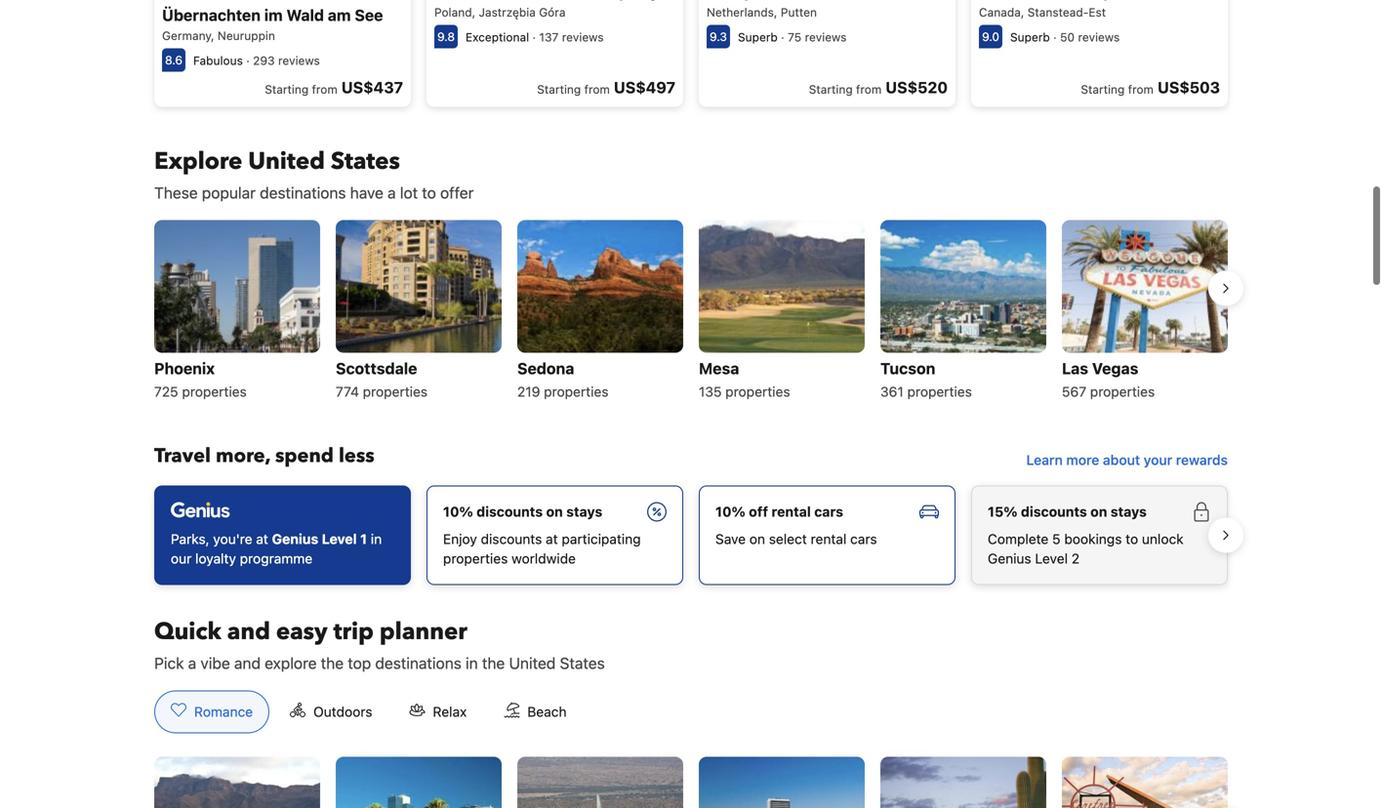 Task type: locate. For each thing, give the bounding box(es) containing it.
rental
[[772, 504, 811, 520], [811, 531, 847, 547]]

beach button
[[488, 691, 584, 734]]

properties down phoenix
[[182, 384, 247, 400]]

starting inside starting from us$520
[[809, 82, 853, 96]]

vegas
[[1093, 359, 1139, 378]]

1 region from the top
[[139, 212, 1244, 412]]

starting down 'superb · 75 reviews'
[[809, 82, 853, 96]]

properties down enjoy
[[443, 551, 508, 567]]

0 horizontal spatial in
[[371, 531, 382, 547]]

cars right select
[[851, 531, 878, 547]]

9.8 element
[[435, 25, 458, 48]]

1 vertical spatial states
[[560, 654, 605, 673]]

at up the programme
[[256, 531, 268, 547]]

0 horizontal spatial cars
[[815, 504, 844, 520]]

0 horizontal spatial states
[[331, 145, 400, 178]]

exceptional
[[466, 30, 529, 44]]

from left us$520
[[857, 82, 882, 96]]

starting inside 'starting from us$497'
[[537, 82, 581, 96]]

region containing 10% discounts on stays
[[139, 478, 1244, 593]]

destinations left have
[[260, 184, 346, 202]]

starting down 293
[[265, 82, 309, 96]]

romance
[[194, 704, 253, 720]]

starting from us$497
[[537, 78, 676, 97]]

superb element for us$520
[[738, 30, 778, 44]]

discounts down 10% discounts on stays
[[481, 531, 542, 547]]

on up enjoy discounts at participating properties worldwide
[[546, 504, 563, 520]]

from left us$503
[[1129, 82, 1154, 96]]

1 at from the left
[[256, 531, 268, 547]]

a inside quick and easy trip planner pick a vibe and explore the top destinations in the united states
[[188, 654, 197, 673]]

discounts up enjoy discounts at participating properties worldwide
[[477, 504, 543, 520]]

0 horizontal spatial stays
[[567, 504, 603, 520]]

region for explore united states
[[139, 212, 1244, 412]]

1 from from the left
[[312, 82, 338, 96]]

reviews for us$503
[[1079, 30, 1120, 44]]

superb down canada, stanstead-est
[[1011, 30, 1051, 44]]

2 superb from the left
[[1011, 30, 1051, 44]]

·
[[533, 30, 536, 44], [781, 30, 785, 44], [1054, 30, 1057, 44], [246, 54, 250, 67]]

and up vibe
[[227, 616, 270, 648]]

properties inside the mesa 135 properties
[[726, 384, 791, 400]]

las
[[1063, 359, 1089, 378]]

netherlands,
[[707, 5, 778, 19]]

united up popular
[[248, 145, 325, 178]]

properties down scottsdale at the left top
[[363, 384, 428, 400]]

10% off rental cars
[[716, 504, 844, 520]]

0 vertical spatial cars
[[815, 504, 844, 520]]

the left top
[[321, 654, 344, 673]]

region containing phoenix
[[139, 212, 1244, 412]]

· left 293
[[246, 54, 250, 67]]

us$497
[[614, 78, 676, 97]]

relax button
[[393, 691, 484, 734]]

discounts up the 5
[[1022, 504, 1088, 520]]

at inside enjoy discounts at participating properties worldwide
[[546, 531, 558, 547]]

united inside quick and easy trip planner pick a vibe and explore the top destinations in the united states
[[509, 654, 556, 673]]

to
[[422, 184, 436, 202], [1126, 531, 1139, 547]]

from inside starting from us$520
[[857, 82, 882, 96]]

sedona
[[518, 359, 575, 378]]

1 horizontal spatial level
[[1036, 551, 1068, 567]]

reviews right 293
[[278, 54, 320, 67]]

from left us$497
[[585, 82, 610, 96]]

superb element down 'netherlands, putten'
[[738, 30, 778, 44]]

1 superb element from the left
[[738, 30, 778, 44]]

properties for scottsdale
[[363, 384, 428, 400]]

genius
[[272, 531, 319, 547], [988, 551, 1032, 567]]

wald
[[287, 6, 324, 24]]

9.8
[[438, 30, 455, 43]]

region
[[139, 212, 1244, 412], [139, 478, 1244, 593]]

3 starting from the left
[[809, 82, 853, 96]]

starting inside starting from us$437
[[265, 82, 309, 96]]

from inside 'starting from us$497'
[[585, 82, 610, 96]]

properties inside the tucson 361 properties
[[908, 384, 973, 400]]

1 vertical spatial a
[[188, 654, 197, 673]]

0 horizontal spatial level
[[322, 531, 357, 547]]

10% up save
[[716, 504, 746, 520]]

2 horizontal spatial on
[[1091, 504, 1108, 520]]

im
[[264, 6, 283, 24]]

stays up 'unlock'
[[1111, 504, 1147, 520]]

0 horizontal spatial superb
[[738, 30, 778, 44]]

starting
[[265, 82, 309, 96], [537, 82, 581, 96], [809, 82, 853, 96], [1082, 82, 1125, 96]]

0 vertical spatial destinations
[[260, 184, 346, 202]]

1 vertical spatial rental
[[811, 531, 847, 547]]

· for us$437
[[246, 54, 250, 67]]

states up have
[[331, 145, 400, 178]]

superb element down canada, stanstead-est
[[1011, 30, 1051, 44]]

1 horizontal spatial to
[[1126, 531, 1139, 547]]

exceptional · 137 reviews
[[466, 30, 604, 44]]

0 horizontal spatial genius
[[272, 531, 319, 547]]

0 horizontal spatial the
[[321, 654, 344, 673]]

learn
[[1027, 452, 1063, 468]]

a left vibe
[[188, 654, 197, 673]]

from for us$437
[[312, 82, 338, 96]]

0 horizontal spatial at
[[256, 531, 268, 547]]

2 at from the left
[[546, 531, 558, 547]]

0 vertical spatial rental
[[772, 504, 811, 520]]

from inside starting from us$437
[[312, 82, 338, 96]]

jastrzębia
[[479, 5, 536, 19]]

in right 1
[[371, 531, 382, 547]]

· left 75
[[781, 30, 785, 44]]

to right the lot
[[422, 184, 436, 202]]

1 horizontal spatial the
[[482, 654, 505, 673]]

· left 137
[[533, 30, 536, 44]]

est
[[1089, 5, 1107, 19]]

1 vertical spatial united
[[509, 654, 556, 673]]

stays
[[567, 504, 603, 520], [1111, 504, 1147, 520]]

1 vertical spatial region
[[139, 478, 1244, 593]]

in
[[371, 531, 382, 547], [466, 654, 478, 673]]

trip
[[334, 616, 374, 648]]

4 from from the left
[[1129, 82, 1154, 96]]

states up beach
[[560, 654, 605, 673]]

2 stays from the left
[[1111, 504, 1147, 520]]

the
[[321, 654, 344, 673], [482, 654, 505, 673]]

0 vertical spatial to
[[422, 184, 436, 202]]

level left 1
[[322, 531, 357, 547]]

on up bookings
[[1091, 504, 1108, 520]]

1 vertical spatial genius
[[988, 551, 1032, 567]]

poland, jastrzębia góra
[[435, 5, 566, 19]]

properties down sedona
[[544, 384, 609, 400]]

travel
[[154, 443, 211, 470]]

0 horizontal spatial to
[[422, 184, 436, 202]]

properties inside sedona 219 properties
[[544, 384, 609, 400]]

rental up select
[[772, 504, 811, 520]]

at for you're
[[256, 531, 268, 547]]

properties for mesa
[[726, 384, 791, 400]]

stanstead-
[[1028, 5, 1089, 19]]

from for us$503
[[1129, 82, 1154, 96]]

level down the 5
[[1036, 551, 1068, 567]]

properties down vegas
[[1091, 384, 1156, 400]]

reviews right 137
[[562, 30, 604, 44]]

2 10% from the left
[[716, 504, 746, 520]]

0 horizontal spatial on
[[546, 504, 563, 520]]

from for us$497
[[585, 82, 610, 96]]

discounts for 5
[[1022, 504, 1088, 520]]

0 vertical spatial genius
[[272, 531, 319, 547]]

participating
[[562, 531, 641, 547]]

destinations inside explore united states these popular destinations have a lot to offer
[[260, 184, 346, 202]]

properties inside scottsdale 774 properties
[[363, 384, 428, 400]]

10% up enjoy
[[443, 504, 473, 520]]

properties inside phoenix 725 properties
[[182, 384, 247, 400]]

starting for us$520
[[809, 82, 853, 96]]

explore
[[265, 654, 317, 673]]

1 horizontal spatial destinations
[[375, 654, 462, 673]]

have
[[350, 184, 384, 202]]

1 vertical spatial to
[[1126, 531, 1139, 547]]

explore
[[154, 145, 242, 178]]

pick
[[154, 654, 184, 673]]

genius down complete
[[988, 551, 1032, 567]]

0 vertical spatial states
[[331, 145, 400, 178]]

1 superb from the left
[[738, 30, 778, 44]]

properties
[[182, 384, 247, 400], [363, 384, 428, 400], [544, 384, 609, 400], [726, 384, 791, 400], [908, 384, 973, 400], [1091, 384, 1156, 400], [443, 551, 508, 567]]

less
[[339, 443, 375, 470]]

at for discounts
[[546, 531, 558, 547]]

in up relax
[[466, 654, 478, 673]]

1 horizontal spatial superb element
[[1011, 30, 1051, 44]]

starting inside starting from us$503
[[1082, 82, 1125, 96]]

1 10% from the left
[[443, 504, 473, 520]]

and right vibe
[[234, 654, 261, 673]]

destinations
[[260, 184, 346, 202], [375, 654, 462, 673]]

blue genius logo image
[[171, 502, 230, 518], [171, 502, 230, 518]]

1 horizontal spatial 10%
[[716, 504, 746, 520]]

2 region from the top
[[139, 478, 1244, 593]]

and
[[227, 616, 270, 648], [234, 654, 261, 673]]

on
[[546, 504, 563, 520], [1091, 504, 1108, 520], [750, 531, 766, 547]]

· left 50
[[1054, 30, 1057, 44]]

rental right select
[[811, 531, 847, 547]]

1 horizontal spatial genius
[[988, 551, 1032, 567]]

at up worldwide
[[546, 531, 558, 547]]

starting for us$503
[[1082, 82, 1125, 96]]

scottsdale 774 properties
[[336, 359, 428, 400]]

1 horizontal spatial a
[[388, 184, 396, 202]]

canada,
[[980, 5, 1025, 19]]

cars up save on select rental cars
[[815, 504, 844, 520]]

poland,
[[435, 5, 476, 19]]

1 starting from the left
[[265, 82, 309, 96]]

complete 5 bookings to unlock genius level 2
[[988, 531, 1184, 567]]

quick and easy trip planner pick a vibe and explore the top destinations in the united states
[[154, 616, 605, 673]]

properties down tucson at the right top of the page
[[908, 384, 973, 400]]

0 vertical spatial a
[[388, 184, 396, 202]]

1 horizontal spatial in
[[466, 654, 478, 673]]

1 vertical spatial destinations
[[375, 654, 462, 673]]

· for us$503
[[1054, 30, 1057, 44]]

219
[[518, 384, 540, 400]]

united up beach button
[[509, 654, 556, 673]]

4 starting from the left
[[1082, 82, 1125, 96]]

reviews down est
[[1079, 30, 1120, 44]]

romance button
[[154, 691, 270, 734]]

from inside starting from us$503
[[1129, 82, 1154, 96]]

0 vertical spatial united
[[248, 145, 325, 178]]

2 the from the left
[[482, 654, 505, 673]]

planner
[[380, 616, 468, 648]]

0 horizontal spatial a
[[188, 654, 197, 673]]

discounts inside enjoy discounts at participating properties worldwide
[[481, 531, 542, 547]]

destinations inside quick and easy trip planner pick a vibe and explore the top destinations in the united states
[[375, 654, 462, 673]]

properties inside enjoy discounts at participating properties worldwide
[[443, 551, 508, 567]]

from left us$437
[[312, 82, 338, 96]]

discounts
[[477, 504, 543, 520], [1022, 504, 1088, 520], [481, 531, 542, 547]]

2 superb element from the left
[[1011, 30, 1051, 44]]

293
[[253, 54, 275, 67]]

9.0 element
[[980, 25, 1003, 48]]

8.6
[[165, 53, 183, 67]]

0 vertical spatial in
[[371, 531, 382, 547]]

phoenix
[[154, 359, 215, 378]]

1 horizontal spatial states
[[560, 654, 605, 673]]

to left 'unlock'
[[1126, 531, 1139, 547]]

properties down mesa
[[726, 384, 791, 400]]

destinations down planner
[[375, 654, 462, 673]]

5
[[1053, 531, 1061, 547]]

1 vertical spatial cars
[[851, 531, 878, 547]]

the up beach button
[[482, 654, 505, 673]]

0 horizontal spatial 10%
[[443, 504, 473, 520]]

travel more, spend less
[[154, 443, 375, 470]]

1 vertical spatial in
[[466, 654, 478, 673]]

0 horizontal spatial superb element
[[738, 30, 778, 44]]

in inside in our loyalty programme
[[371, 531, 382, 547]]

1 horizontal spatial stays
[[1111, 504, 1147, 520]]

region for travel more, spend less
[[139, 478, 1244, 593]]

a left the lot
[[388, 184, 396, 202]]

1 horizontal spatial united
[[509, 654, 556, 673]]

1 horizontal spatial superb
[[1011, 30, 1051, 44]]

übernachten
[[162, 6, 261, 24]]

to inside explore united states these popular destinations have a lot to offer
[[422, 184, 436, 202]]

2 starting from the left
[[537, 82, 581, 96]]

offer
[[440, 184, 474, 202]]

0 horizontal spatial destinations
[[260, 184, 346, 202]]

361
[[881, 384, 904, 400]]

on right save
[[750, 531, 766, 547]]

superb
[[738, 30, 778, 44], [1011, 30, 1051, 44]]

reviews right 75
[[805, 30, 847, 44]]

137
[[540, 30, 559, 44]]

level inside "complete 5 bookings to unlock genius level 2"
[[1036, 551, 1068, 567]]

1 stays from the left
[[567, 504, 603, 520]]

2 from from the left
[[585, 82, 610, 96]]

1 vertical spatial level
[[1036, 551, 1068, 567]]

15%
[[988, 504, 1018, 520]]

genius up the programme
[[272, 531, 319, 547]]

stays up participating
[[567, 504, 603, 520]]

0 horizontal spatial united
[[248, 145, 325, 178]]

cars
[[815, 504, 844, 520], [851, 531, 878, 547]]

135
[[699, 384, 722, 400]]

superb · 75 reviews
[[738, 30, 847, 44]]

complete
[[988, 531, 1049, 547]]

stays for 10% discounts on stays
[[567, 504, 603, 520]]

starting down superb · 50 reviews
[[1082, 82, 1125, 96]]

1 horizontal spatial cars
[[851, 531, 878, 547]]

at
[[256, 531, 268, 547], [546, 531, 558, 547]]

superb for us$503
[[1011, 30, 1051, 44]]

sedona 219 properties
[[518, 359, 609, 400]]

programme
[[240, 551, 313, 567]]

tab list
[[139, 691, 599, 735]]

1 horizontal spatial at
[[546, 531, 558, 547]]

starting down 137
[[537, 82, 581, 96]]

3 from from the left
[[857, 82, 882, 96]]

0 vertical spatial region
[[139, 212, 1244, 412]]

superb element
[[738, 30, 778, 44], [1011, 30, 1051, 44]]

on for at
[[546, 504, 563, 520]]

superb down 'netherlands, putten'
[[738, 30, 778, 44]]

10%
[[443, 504, 473, 520], [716, 504, 746, 520]]

tucson 361 properties
[[881, 359, 973, 400]]



Task type: describe. For each thing, give the bounding box(es) containing it.
discounts for discounts
[[477, 504, 543, 520]]

reviews for us$437
[[278, 54, 320, 67]]

your
[[1144, 452, 1173, 468]]

las vegas 567 properties
[[1063, 359, 1156, 400]]

superb element for us$503
[[1011, 30, 1051, 44]]

outdoors button
[[274, 691, 389, 734]]

mesa
[[699, 359, 740, 378]]

learn more about your rewards
[[1027, 452, 1229, 468]]

canada, stanstead-est
[[980, 5, 1107, 19]]

góra
[[539, 5, 566, 19]]

vibe
[[201, 654, 230, 673]]

quick
[[154, 616, 221, 648]]

fabulous · 293 reviews
[[193, 54, 320, 67]]

567
[[1063, 384, 1087, 400]]

on for bookings
[[1091, 504, 1108, 520]]

in our loyalty programme
[[171, 531, 382, 567]]

superb for us$520
[[738, 30, 778, 44]]

germany,
[[162, 29, 214, 42]]

0 vertical spatial level
[[322, 531, 357, 547]]

8.6 element
[[162, 48, 186, 72]]

725
[[154, 384, 178, 400]]

50
[[1061, 30, 1075, 44]]

worldwide
[[512, 551, 576, 567]]

popular
[[202, 184, 256, 202]]

9.0
[[983, 30, 1000, 43]]

reviews for us$497
[[562, 30, 604, 44]]

tab list containing romance
[[139, 691, 599, 735]]

you're
[[213, 531, 252, 547]]

exceptional element
[[466, 30, 529, 44]]

states inside explore united states these popular destinations have a lot to offer
[[331, 145, 400, 178]]

bookings
[[1065, 531, 1123, 547]]

10% for 10% discounts on stays
[[443, 504, 473, 520]]

to inside "complete 5 bookings to unlock genius level 2"
[[1126, 531, 1139, 547]]

loyalty
[[195, 551, 236, 567]]

a inside explore united states these popular destinations have a lot to offer
[[388, 184, 396, 202]]

properties for sedona
[[544, 384, 609, 400]]

relax
[[433, 704, 467, 720]]

9.3
[[710, 30, 728, 43]]

parks,
[[171, 531, 210, 547]]

neuruppin
[[218, 29, 275, 42]]

us$503
[[1158, 78, 1221, 97]]

unlock
[[1143, 531, 1184, 547]]

properties for tucson
[[908, 384, 973, 400]]

save on select rental cars
[[716, 531, 878, 547]]

parks, you're at genius level 1
[[171, 531, 367, 547]]

waldschenke
[[162, 0, 263, 1]]

see
[[355, 6, 383, 24]]

beach
[[528, 704, 567, 720]]

superb · 50 reviews
[[1011, 30, 1120, 44]]

10% discounts on stays
[[443, 504, 603, 520]]

enjoy discounts at participating properties worldwide
[[443, 531, 641, 567]]

774
[[336, 384, 359, 400]]

starting for us$437
[[265, 82, 309, 96]]

scottsdale
[[336, 359, 417, 378]]

fabulous element
[[193, 54, 243, 67]]

select
[[769, 531, 807, 547]]

starting for us$497
[[537, 82, 581, 96]]

these
[[154, 184, 198, 202]]

1 vertical spatial and
[[234, 654, 261, 673]]

properties for phoenix
[[182, 384, 247, 400]]

am
[[328, 6, 351, 24]]

2
[[1072, 551, 1080, 567]]

top
[[348, 654, 371, 673]]

us$520
[[886, 78, 948, 97]]

our
[[171, 551, 192, 567]]

waldschenke stendenitz übernachten im wald am see germany, neuruppin
[[162, 0, 383, 42]]

save
[[716, 531, 746, 547]]

spend
[[275, 443, 334, 470]]

about
[[1104, 452, 1141, 468]]

more
[[1067, 452, 1100, 468]]

putten
[[781, 5, 817, 19]]

enjoy
[[443, 531, 477, 547]]

reviews for us$520
[[805, 30, 847, 44]]

properties inside las vegas 567 properties
[[1091, 384, 1156, 400]]

1
[[360, 531, 367, 547]]

phoenix 725 properties
[[154, 359, 247, 400]]

0 vertical spatial and
[[227, 616, 270, 648]]

10% for 10% off rental cars
[[716, 504, 746, 520]]

starting from us$503
[[1082, 78, 1221, 97]]

· for us$497
[[533, 30, 536, 44]]

mesa 135 properties
[[699, 359, 791, 400]]

rewards
[[1177, 452, 1229, 468]]

us$437
[[342, 78, 403, 97]]

1 horizontal spatial on
[[750, 531, 766, 547]]

more,
[[216, 443, 270, 470]]

stays for 15% discounts on stays
[[1111, 504, 1147, 520]]

· for us$520
[[781, 30, 785, 44]]

75
[[788, 30, 802, 44]]

in inside quick and easy trip planner pick a vibe and explore the top destinations in the united states
[[466, 654, 478, 673]]

united inside explore united states these popular destinations have a lot to offer
[[248, 145, 325, 178]]

states inside quick and easy trip planner pick a vibe and explore the top destinations in the united states
[[560, 654, 605, 673]]

15% discounts on stays
[[988, 504, 1147, 520]]

genius inside "complete 5 bookings to unlock genius level 2"
[[988, 551, 1032, 567]]

1 the from the left
[[321, 654, 344, 673]]

stendenitz
[[267, 0, 349, 1]]

outdoors
[[314, 704, 373, 720]]

fabulous
[[193, 54, 243, 67]]

from for us$520
[[857, 82, 882, 96]]

9.3 element
[[707, 25, 731, 48]]

off
[[749, 504, 769, 520]]

starting from us$437
[[265, 78, 403, 97]]



Task type: vqa. For each thing, say whether or not it's contained in the screenshot.
IF on the right of the page
no



